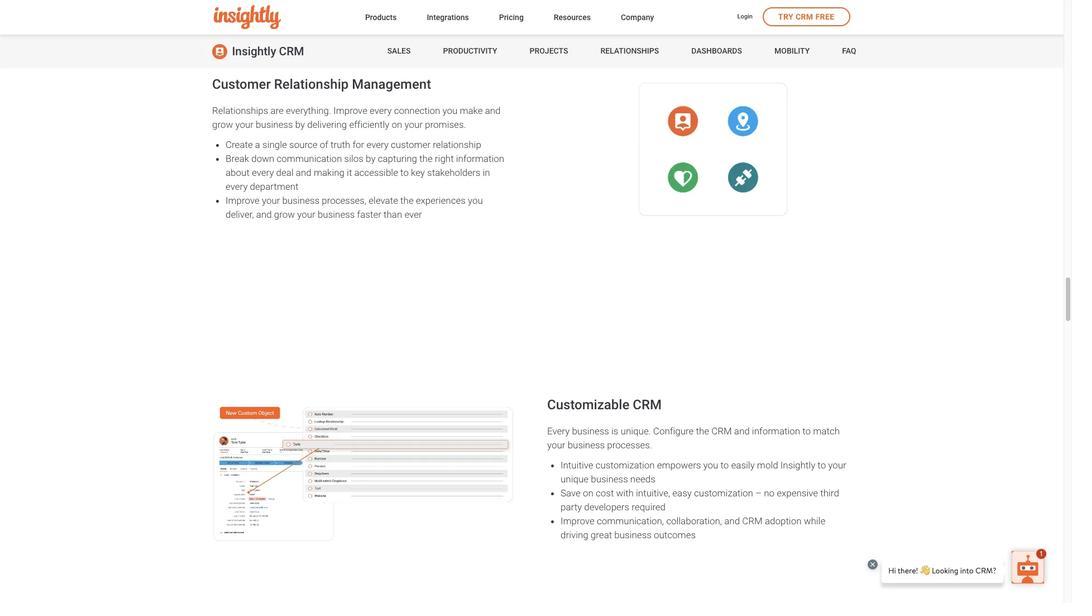 Task type: locate. For each thing, give the bounding box(es) containing it.
2 vertical spatial the
[[696, 425, 709, 437]]

match
[[813, 425, 840, 437]]

on left cost at the bottom right of the page
[[583, 487, 594, 499]]

and right make
[[485, 105, 501, 116]]

you inside c reate a single source of truth for every customer relationship break down communication silos by capturing the right information about every deal and making it accessible to key stakeholders in every department improve your business processes, elevate the experiences you deliver, and grow your business faster than ever
[[468, 195, 483, 206]]

every down 'about' on the top left
[[226, 181, 248, 192]]

customizable
[[547, 397, 629, 413]]

0 vertical spatial customization
[[596, 459, 655, 471]]

2 horizontal spatial the
[[696, 425, 709, 437]]

every up efficiently
[[370, 105, 392, 116]]

business down are
[[256, 119, 293, 130]]

0 horizontal spatial by
[[295, 119, 305, 130]]

0 horizontal spatial insightly
[[232, 45, 276, 58]]

company
[[621, 13, 654, 22]]

by up accessible
[[366, 153, 376, 164]]

0 vertical spatial insightly
[[232, 45, 276, 58]]

1 horizontal spatial on
[[583, 487, 594, 499]]

dashboards
[[691, 46, 742, 55]]

1 vertical spatial insightly
[[781, 459, 815, 471]]

department
[[250, 181, 299, 192]]

and right collaboration, at the bottom right
[[724, 515, 740, 526]]

everything.
[[286, 105, 331, 116]]

deal
[[276, 167, 294, 178]]

1 vertical spatial on
[[583, 487, 594, 499]]

sales
[[387, 46, 411, 55]]

your inside every business is unique. configure the crm and information to match your business processes.
[[547, 439, 565, 451]]

0 vertical spatial improve
[[333, 105, 367, 116]]

crm up easily
[[711, 425, 732, 437]]

expensive
[[777, 487, 818, 499]]

the inside every business is unique. configure the crm and information to match your business processes.
[[696, 425, 709, 437]]

1 vertical spatial you
[[468, 195, 483, 206]]

0 vertical spatial relationships
[[601, 46, 659, 55]]

customization down easily
[[694, 487, 753, 499]]

all in one 1 image
[[551, 7, 871, 296]]

0 vertical spatial you
[[442, 105, 457, 116]]

improve
[[333, 105, 367, 116], [226, 195, 260, 206], [561, 515, 595, 526]]

2 vertical spatial you
[[703, 459, 718, 471]]

1 vertical spatial information
[[752, 425, 800, 437]]

–
[[756, 487, 762, 499]]

relationships are everything. improve every connection you make and grow your business by delivering efficiently on your promises.
[[212, 105, 501, 130]]

1 vertical spatial the
[[400, 195, 414, 206]]

insightly down insightly logo
[[232, 45, 276, 58]]

the up ever
[[400, 195, 414, 206]]

grow
[[212, 119, 233, 130], [274, 209, 295, 220]]

2 vertical spatial improve
[[561, 515, 595, 526]]

0 horizontal spatial information
[[456, 153, 504, 164]]

1 horizontal spatial by
[[366, 153, 376, 164]]

on inside intuitive customization empowers you to easily mold insightly to your unique business needs save on cost with intuitive, easy customization – no expensive third party developers required improve communication, collaboration, and crm adoption while driving great business outcomes
[[583, 487, 594, 499]]

business down communication,
[[614, 529, 652, 540]]

to left match
[[803, 425, 811, 437]]

management
[[352, 76, 431, 92]]

accessible
[[354, 167, 398, 178]]

insightly up expensive
[[781, 459, 815, 471]]

grow inside 'relationships are everything. improve every connection you make and grow your business by delivering efficiently on your promises.'
[[212, 119, 233, 130]]

0 horizontal spatial grow
[[212, 119, 233, 130]]

you down in
[[468, 195, 483, 206]]

every
[[370, 105, 392, 116], [367, 139, 389, 150], [252, 167, 274, 178], [226, 181, 248, 192]]

1 horizontal spatial customization
[[694, 487, 753, 499]]

crm inside button
[[796, 12, 813, 21]]

capturing
[[378, 153, 417, 164]]

communication
[[277, 153, 342, 164]]

relationships for relationships
[[601, 46, 659, 55]]

crm for customizable
[[633, 397, 662, 413]]

improve up efficiently
[[333, 105, 367, 116]]

intuitive,
[[636, 487, 670, 499]]

information up mold
[[752, 425, 800, 437]]

crm
[[796, 12, 813, 21], [279, 45, 304, 58], [633, 397, 662, 413], [711, 425, 732, 437], [742, 515, 763, 526]]

information
[[456, 153, 504, 164], [752, 425, 800, 437]]

grow up c
[[212, 119, 233, 130]]

c reate a single source of truth for every customer relationship break down communication silos by capturing the right information about every deal and making it accessible to key stakeholders in every department improve your business processes, elevate the experiences you deliver, and grow your business faster than ever
[[226, 139, 504, 220]]

are
[[271, 105, 284, 116]]

business left the 'is'
[[572, 425, 609, 437]]

you right empowers
[[703, 459, 718, 471]]

and
[[485, 105, 501, 116], [296, 167, 311, 178], [256, 209, 272, 220], [734, 425, 750, 437], [724, 515, 740, 526]]

reate
[[232, 139, 253, 150]]

crm inside every business is unique. configure the crm and information to match your business processes.
[[711, 425, 732, 437]]

on
[[392, 119, 402, 130], [583, 487, 594, 499]]

1 horizontal spatial improve
[[333, 105, 367, 116]]

try crm free
[[778, 12, 835, 21]]

to inside c reate a single source of truth for every customer relationship break down communication silos by capturing the right information about every deal and making it accessible to key stakeholders in every department improve your business processes, elevate the experiences you deliver, and grow your business faster than ever
[[400, 167, 409, 178]]

every
[[547, 425, 570, 437]]

crm down "insightly logo" link at the top
[[279, 45, 304, 58]]

0 vertical spatial by
[[295, 119, 305, 130]]

relationships down company link
[[601, 46, 659, 55]]

you inside intuitive customization empowers you to easily mold insightly to your unique business needs save on cost with intuitive, easy customization – no expensive third party developers required improve communication, collaboration, and crm adoption while driving great business outcomes
[[703, 459, 718, 471]]

1 horizontal spatial relationships
[[601, 46, 659, 55]]

outcomes
[[654, 529, 696, 540]]

integrations
[[427, 13, 469, 22]]

mold
[[757, 459, 778, 471]]

about
[[226, 167, 250, 178]]

1 horizontal spatial grow
[[274, 209, 295, 220]]

crm up unique.
[[633, 397, 662, 413]]

to
[[400, 167, 409, 178], [803, 425, 811, 437], [721, 459, 729, 471], [818, 459, 826, 471]]

cost
[[596, 487, 614, 499]]

1 vertical spatial improve
[[226, 195, 260, 206]]

relationships for relationships are everything. improve every connection you make and grow your business by delivering efficiently on your promises.
[[212, 105, 268, 116]]

relationships inside 'relationships are everything. improve every connection you make and grow your business by delivering efficiently on your promises.'
[[212, 105, 268, 116]]

easily
[[731, 459, 755, 471]]

break
[[226, 153, 249, 164]]

the
[[419, 153, 433, 164], [400, 195, 414, 206], [696, 425, 709, 437]]

grow inside c reate a single source of truth for every customer relationship break down communication silos by capturing the right information about every deal and making it accessible to key stakeholders in every department improve your business processes, elevate the experiences you deliver, and grow your business faster than ever
[[274, 209, 295, 220]]

faq
[[842, 46, 856, 55]]

0 horizontal spatial you
[[442, 105, 457, 116]]

to left key
[[400, 167, 409, 178]]

customer
[[212, 76, 271, 92]]

0 horizontal spatial relationships
[[212, 105, 268, 116]]

1 vertical spatial by
[[366, 153, 376, 164]]

1 vertical spatial grow
[[274, 209, 295, 220]]

customization
[[596, 459, 655, 471], [694, 487, 753, 499]]

you up promises.
[[442, 105, 457, 116]]

2 horizontal spatial improve
[[561, 515, 595, 526]]

improve up the driving
[[561, 515, 595, 526]]

0 vertical spatial information
[[456, 153, 504, 164]]

improve inside intuitive customization empowers you to easily mold insightly to your unique business needs save on cost with intuitive, easy customization – no expensive third party developers required improve communication, collaboration, and crm adoption while driving great business outcomes
[[561, 515, 595, 526]]

on up customer
[[392, 119, 402, 130]]

deliver,
[[226, 209, 254, 220]]

by down everything.
[[295, 119, 305, 130]]

0 vertical spatial on
[[392, 119, 402, 130]]

down
[[251, 153, 274, 164]]

the up key
[[419, 153, 433, 164]]

1 horizontal spatial information
[[752, 425, 800, 437]]

promises.
[[425, 119, 466, 130]]

pricing link
[[499, 10, 524, 26]]

grow down department
[[274, 209, 295, 220]]

2 horizontal spatial you
[[703, 459, 718, 471]]

by
[[295, 119, 305, 130], [366, 153, 376, 164]]

crm right try
[[796, 12, 813, 21]]

information up in
[[456, 153, 504, 164]]

to inside every business is unique. configure the crm and information to match your business processes.
[[803, 425, 811, 437]]

and up easily
[[734, 425, 750, 437]]

and inside every business is unique. configure the crm and information to match your business processes.
[[734, 425, 750, 437]]

1 vertical spatial relationships
[[212, 105, 268, 116]]

1 horizontal spatial insightly
[[781, 459, 815, 471]]

customization down processes.
[[596, 459, 655, 471]]

business up intuitive
[[568, 439, 605, 451]]

ever
[[404, 209, 422, 220]]

silos
[[344, 153, 363, 164]]

0 vertical spatial the
[[419, 153, 433, 164]]

adoption
[[765, 515, 802, 526]]

crm down the – on the right
[[742, 515, 763, 526]]

relationships down customer
[[212, 105, 268, 116]]

crm for try
[[796, 12, 813, 21]]

your
[[235, 119, 254, 130], [405, 119, 423, 130], [262, 195, 280, 206], [297, 209, 315, 220], [547, 439, 565, 451], [828, 459, 846, 471]]

insightly inside intuitive customization empowers you to easily mold insightly to your unique business needs save on cost with intuitive, easy customization – no expensive third party developers required improve communication, collaboration, and crm adoption while driving great business outcomes
[[781, 459, 815, 471]]

the right configure
[[696, 425, 709, 437]]

unique.
[[621, 425, 651, 437]]

improve up deliver,
[[226, 195, 260, 206]]

information inside c reate a single source of truth for every customer relationship break down communication silos by capturing the right information about every deal and making it accessible to key stakeholders in every department improve your business processes, elevate the experiences you deliver, and grow your business faster than ever
[[456, 153, 504, 164]]

insightly
[[232, 45, 276, 58], [781, 459, 815, 471]]

0 vertical spatial grow
[[212, 119, 233, 130]]

1 horizontal spatial you
[[468, 195, 483, 206]]

0 horizontal spatial on
[[392, 119, 402, 130]]

0 horizontal spatial improve
[[226, 195, 260, 206]]

crm for insightly
[[279, 45, 304, 58]]

0 horizontal spatial the
[[400, 195, 414, 206]]

productivity
[[443, 46, 497, 55]]



Task type: describe. For each thing, give the bounding box(es) containing it.
empowers
[[657, 459, 701, 471]]

c
[[226, 139, 232, 150]]

mobility link
[[774, 35, 810, 68]]

making
[[314, 167, 345, 178]]

every right for
[[367, 139, 389, 150]]

improve inside c reate a single source of truth for every customer relationship break down communication silos by capturing the right information about every deal and making it accessible to key stakeholders in every department improve your business processes, elevate the experiences you deliver, and grow your business faster than ever
[[226, 195, 260, 206]]

integrations link
[[427, 10, 469, 26]]

business inside 'relationships are everything. improve every connection you make and grow your business by delivering efficiently on your promises.'
[[256, 119, 293, 130]]

faq link
[[842, 35, 856, 68]]

collaboration,
[[666, 515, 722, 526]]

0 horizontal spatial customization
[[596, 459, 655, 471]]

relationships link
[[601, 35, 659, 68]]

business down department
[[282, 195, 319, 206]]

and down communication
[[296, 167, 311, 178]]

make
[[460, 105, 483, 116]]

driving
[[561, 529, 588, 540]]

pricing
[[499, 13, 524, 22]]

to left easily
[[721, 459, 729, 471]]

stakeholders
[[427, 167, 480, 178]]

productivity link
[[443, 35, 497, 68]]

connection
[[394, 105, 440, 116]]

on inside 'relationships are everything. improve every connection you make and grow your business by delivering efficiently on your promises.'
[[392, 119, 402, 130]]

intuitive customization empowers you to easily mold insightly to your unique business needs save on cost with intuitive, easy customization – no expensive third party developers required improve communication, collaboration, and crm adoption while driving great business outcomes
[[561, 459, 846, 540]]

developers
[[584, 501, 629, 512]]

delivering
[[307, 119, 347, 130]]

customer
[[391, 139, 431, 150]]

try crm free button
[[763, 7, 850, 26]]

experiences
[[416, 195, 466, 206]]

great
[[591, 529, 612, 540]]

elevate
[[369, 195, 398, 206]]

free
[[815, 12, 835, 21]]

configure
[[653, 425, 694, 437]]

try crm free link
[[763, 7, 850, 26]]

insightly crm
[[232, 45, 304, 58]]

while
[[804, 515, 825, 526]]

every inside 'relationships are everything. improve every connection you make and grow your business by delivering efficiently on your promises.'
[[370, 105, 392, 116]]

unique
[[561, 473, 589, 485]]

processes,
[[322, 195, 366, 206]]

1 vertical spatial customization
[[694, 487, 753, 499]]

required
[[632, 501, 666, 512]]

every down down
[[252, 167, 274, 178]]

party
[[561, 501, 582, 512]]

easy
[[672, 487, 692, 499]]

information inside every business is unique. configure the crm and information to match your business processes.
[[752, 425, 800, 437]]

needs
[[630, 473, 655, 485]]

you inside 'relationships are everything. improve every connection you make and grow your business by delivering efficiently on your promises.'
[[442, 105, 457, 116]]

right
[[435, 153, 454, 164]]

save
[[561, 487, 581, 499]]

your inside intuitive customization empowers you to easily mold insightly to your unique business needs save on cost with intuitive, easy customization – no expensive third party developers required improve communication, collaboration, and crm adoption while driving great business outcomes
[[828, 459, 846, 471]]

single
[[263, 139, 287, 150]]

mobility
[[774, 46, 810, 55]]

login
[[737, 13, 753, 20]]

relationship
[[274, 76, 349, 92]]

business down the "processes,"
[[318, 209, 355, 220]]

intuitive
[[561, 459, 593, 471]]

processes.
[[607, 439, 652, 451]]

customizable crm image
[[201, 391, 523, 554]]

crm inside intuitive customization empowers you to easily mold insightly to your unique business needs save on cost with intuitive, easy customization – no expensive third party developers required improve communication, collaboration, and crm adoption while driving great business outcomes
[[742, 515, 763, 526]]

communication,
[[597, 515, 664, 526]]

projects link
[[530, 35, 568, 68]]

and inside 'relationships are everything. improve every connection you make and grow your business by delivering efficiently on your promises.'
[[485, 105, 501, 116]]

to up third
[[818, 459, 826, 471]]

relationship
[[433, 139, 481, 150]]

in
[[483, 167, 490, 178]]

by inside c reate a single source of truth for every customer relationship break down communication silos by capturing the right information about every deal and making it accessible to key stakeholders in every department improve your business processes, elevate the experiences you deliver, and grow your business faster than ever
[[366, 153, 376, 164]]

faster
[[357, 209, 381, 220]]

truth
[[331, 139, 350, 150]]

source
[[289, 139, 318, 150]]

customer relationship management
[[212, 76, 431, 92]]

login link
[[737, 12, 753, 22]]

customizable crm
[[547, 397, 662, 413]]

business up cost at the bottom right of the page
[[591, 473, 628, 485]]

insightly logo link
[[214, 5, 347, 29]]

and inside intuitive customization empowers you to easily mold insightly to your unique business needs save on cost with intuitive, easy customization – no expensive third party developers required improve communication, collaboration, and crm adoption while driving great business outcomes
[[724, 515, 740, 526]]

1 horizontal spatial the
[[419, 153, 433, 164]]

with
[[616, 487, 634, 499]]

improve inside 'relationships are everything. improve every connection you make and grow your business by delivering efficiently on your promises.'
[[333, 105, 367, 116]]

resources
[[554, 13, 591, 22]]

and right deliver,
[[256, 209, 272, 220]]

insightly crm link
[[212, 35, 304, 68]]

every business is unique. configure the crm and information to match your business processes.
[[547, 425, 840, 451]]

for
[[353, 139, 364, 150]]

sales link
[[387, 35, 411, 68]]

projects
[[530, 46, 568, 55]]

products
[[365, 13, 397, 22]]

than
[[384, 209, 402, 220]]

third
[[820, 487, 839, 499]]

efficiently
[[349, 119, 389, 130]]

a
[[255, 139, 260, 150]]

resources link
[[554, 10, 591, 26]]

products link
[[365, 10, 397, 26]]

it
[[347, 167, 352, 178]]

dashboards link
[[691, 35, 742, 68]]

insightly logo image
[[214, 5, 281, 29]]

by inside 'relationships are everything. improve every connection you make and grow your business by delivering efficiently on your promises.'
[[295, 119, 305, 130]]

of
[[320, 139, 328, 150]]



Task type: vqa. For each thing, say whether or not it's contained in the screenshot.
the Additional CRM Users
no



